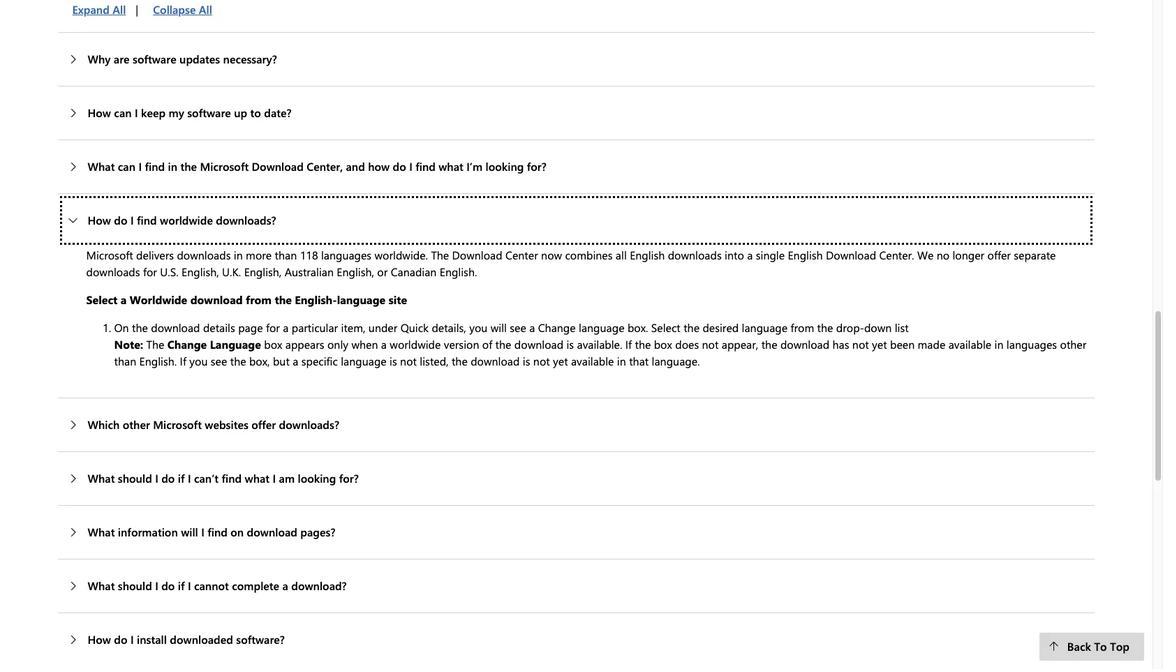 Task type: vqa. For each thing, say whether or not it's contained in the screenshot.
the leftmost If
yes



Task type: locate. For each thing, give the bounding box(es) containing it.
expand
[[72, 2, 109, 17]]

english, down more
[[244, 264, 282, 279]]

0 vertical spatial what
[[439, 159, 463, 174]]

english,
[[182, 264, 219, 279], [244, 264, 282, 279], [337, 264, 374, 279]]

will
[[491, 320, 507, 335], [181, 525, 198, 540]]

0 vertical spatial offer
[[987, 248, 1011, 262]]

1 vertical spatial yet
[[553, 354, 568, 369]]

1 horizontal spatial than
[[275, 248, 297, 262]]

that
[[629, 354, 649, 369]]

0 vertical spatial will
[[491, 320, 507, 335]]

has
[[832, 337, 849, 352]]

see right details,
[[510, 320, 526, 335]]

english, left or
[[337, 264, 374, 279]]

0 vertical spatial for
[[143, 264, 157, 279]]

all
[[616, 248, 627, 262]]

download
[[252, 159, 304, 174], [452, 248, 502, 262], [826, 248, 876, 262]]

1 horizontal spatial offer
[[987, 248, 1011, 262]]

looking inside "what can i find in the microsoft download center, and how do i find what i'm looking for?" dropdown button
[[486, 159, 524, 174]]

1 horizontal spatial will
[[491, 320, 507, 335]]

what
[[439, 159, 463, 174], [245, 471, 270, 486]]

0 horizontal spatial select
[[86, 292, 117, 307]]

0 horizontal spatial is
[[390, 354, 397, 369]]

if left the cannot
[[178, 579, 185, 593]]

not down desired
[[702, 337, 719, 352]]

all
[[113, 2, 126, 17], [199, 2, 212, 17]]

1 vertical spatial languages
[[1007, 337, 1057, 352]]

offer right the websites
[[251, 417, 276, 432]]

3 what from the top
[[88, 525, 115, 540]]

0 horizontal spatial from
[[246, 292, 272, 307]]

download down on the download details page for a particular item, under quick details, you will see a change language box. select the desired language from the drop-down list
[[514, 337, 563, 352]]

3 english, from the left
[[337, 264, 374, 279]]

the up that
[[635, 337, 651, 352]]

downloads? inside "which other microsoft websites offer downloads?" dropdown button
[[279, 417, 339, 432]]

the inside dropdown button
[[180, 159, 197, 174]]

select up on
[[86, 292, 117, 307]]

am
[[279, 471, 295, 486]]

1 vertical spatial can
[[118, 159, 135, 174]]

downloads up u.k.
[[177, 248, 231, 262]]

1 horizontal spatial download
[[452, 248, 502, 262]]

than left 118
[[275, 248, 297, 262]]

the down language
[[230, 354, 246, 369]]

1 horizontal spatial see
[[510, 320, 526, 335]]

for right page
[[266, 320, 280, 335]]

you down note: the change language
[[189, 354, 208, 369]]

if left can't
[[178, 471, 185, 486]]

1 horizontal spatial box
[[654, 337, 672, 352]]

a inside dropdown button
[[282, 579, 288, 593]]

yet
[[872, 337, 887, 352], [553, 354, 568, 369]]

1 horizontal spatial english,
[[244, 264, 282, 279]]

download up note: the change language
[[151, 320, 200, 335]]

site
[[389, 292, 407, 307]]

0 horizontal spatial change
[[167, 337, 207, 352]]

1 vertical spatial if
[[178, 579, 185, 593]]

0 vertical spatial if
[[178, 471, 185, 486]]

1 vertical spatial worldwide
[[390, 337, 441, 352]]

change down details on the left of page
[[167, 337, 207, 352]]

worldwide.
[[375, 248, 428, 262]]

1 horizontal spatial downloads?
[[279, 417, 339, 432]]

0 vertical spatial should
[[118, 471, 152, 486]]

2 all from the left
[[199, 2, 212, 17]]

language
[[210, 337, 261, 352]]

looking right am
[[298, 471, 336, 486]]

if down box.
[[625, 337, 632, 352]]

1 vertical spatial how
[[88, 213, 111, 227]]

english right all
[[630, 248, 665, 262]]

will right information
[[181, 525, 198, 540]]

0 vertical spatial worldwide
[[160, 213, 213, 227]]

english.
[[440, 264, 477, 279], [139, 354, 177, 369]]

0 vertical spatial the
[[431, 248, 449, 262]]

pages?
[[300, 525, 335, 540]]

see inside "box appears only when a worldwide version of the download is available. if the box does not appear, the download has not yet been made available in languages other than english. if you see the box, but a specific language is not listed, the download is not yet available in that language."
[[211, 354, 227, 369]]

yet down down
[[872, 337, 887, 352]]

can inside "what can i find in the microsoft download center, and how do i find what i'm looking for?" dropdown button
[[118, 159, 135, 174]]

available down available.
[[571, 354, 614, 369]]

english right single
[[788, 248, 823, 262]]

can inside how can i keep my software up to date? dropdown button
[[114, 105, 132, 120]]

0 horizontal spatial downloads?
[[216, 213, 276, 227]]

1 horizontal spatial if
[[625, 337, 632, 352]]

downloads?
[[216, 213, 276, 227], [279, 417, 339, 432]]

looking right i'm
[[486, 159, 524, 174]]

2 vertical spatial how
[[88, 632, 111, 647]]

on the download details page for a particular item, under quick details, you will see a change language box. select the desired language from the drop-down list
[[114, 320, 909, 335]]

install
[[137, 632, 167, 647]]

for
[[143, 264, 157, 279], [266, 320, 280, 335]]

1 horizontal spatial worldwide
[[390, 337, 441, 352]]

what for what should i do if i can't find what i am looking for?
[[88, 471, 115, 486]]

english-
[[295, 292, 337, 307]]

english. down note:
[[139, 354, 177, 369]]

microsoft left 'delivers'
[[86, 248, 133, 262]]

language.
[[652, 354, 700, 369]]

if down note: the change language
[[180, 354, 186, 369]]

available.
[[577, 337, 622, 352]]

do
[[393, 159, 406, 174], [114, 213, 127, 227], [161, 471, 175, 486], [161, 579, 175, 593], [114, 632, 127, 647]]

language up available.
[[579, 320, 624, 335]]

0 horizontal spatial download
[[252, 159, 304, 174]]

not
[[702, 337, 719, 352], [852, 337, 869, 352], [400, 354, 417, 369], [533, 354, 550, 369]]

from left drop-
[[791, 320, 814, 335]]

1 if from the top
[[178, 471, 185, 486]]

the up canadian
[[431, 248, 449, 262]]

1 vertical spatial than
[[114, 354, 136, 369]]

1 vertical spatial will
[[181, 525, 198, 540]]

box appears only when a worldwide version of the download is available. if the box does not appear, the download has not yet been made available in languages other than english. if you see the box, but a specific language is not listed, the download is not yet available in that language.
[[114, 337, 1086, 369]]

0 vertical spatial see
[[510, 320, 526, 335]]

language
[[337, 292, 386, 307], [579, 320, 624, 335], [742, 320, 788, 335], [341, 354, 387, 369]]

than
[[275, 248, 297, 262], [114, 354, 136, 369]]

yet down on the download details page for a particular item, under quick details, you will see a change language box. select the desired language from the drop-down list
[[553, 354, 568, 369]]

0 horizontal spatial languages
[[321, 248, 372, 262]]

can for what
[[118, 159, 135, 174]]

english. right canadian
[[440, 264, 477, 279]]

1 vertical spatial downloads?
[[279, 417, 339, 432]]

if for cannot
[[178, 579, 185, 593]]

box up language.
[[654, 337, 672, 352]]

collapse
[[153, 2, 196, 17]]

what can i find in the microsoft download center, and how do i find what i'm looking for?
[[88, 159, 547, 174]]

select up does
[[651, 320, 681, 335]]

how for how do i find worldwide downloads?
[[88, 213, 111, 227]]

0 horizontal spatial see
[[211, 354, 227, 369]]

1 horizontal spatial you
[[469, 320, 487, 335]]

0 horizontal spatial english.
[[139, 354, 177, 369]]

center
[[505, 248, 538, 262]]

no
[[937, 248, 949, 262]]

which other microsoft websites offer downloads?
[[88, 417, 339, 432]]

see
[[510, 320, 526, 335], [211, 354, 227, 369]]

downloads? up am
[[279, 417, 339, 432]]

change up "box appears only when a worldwide version of the download is available. if the box does not appear, the download has not yet been made available in languages other than english. if you see the box, but a specific language is not listed, the download is not yet available in that language."
[[538, 320, 576, 335]]

1 horizontal spatial for?
[[527, 159, 547, 174]]

0 horizontal spatial you
[[189, 354, 208, 369]]

0 vertical spatial select
[[86, 292, 117, 307]]

4 what from the top
[[88, 579, 115, 593]]

what left i'm
[[439, 159, 463, 174]]

1 vertical spatial select
[[651, 320, 681, 335]]

how do i install downloaded software? button
[[58, 614, 1095, 667]]

what information will i find on download pages? button
[[58, 506, 1095, 559]]

is
[[566, 337, 574, 352], [390, 354, 397, 369], [523, 354, 530, 369]]

how do i install downloaded software?
[[88, 632, 285, 647]]

downloads? inside how do i find worldwide downloads? dropdown button
[[216, 213, 276, 227]]

1 horizontal spatial downloads
[[177, 248, 231, 262]]

should down information
[[118, 579, 152, 593]]

0 horizontal spatial box
[[264, 337, 282, 352]]

how do i find worldwide downloads?
[[88, 213, 276, 227]]

languages
[[321, 248, 372, 262], [1007, 337, 1057, 352]]

note:
[[114, 337, 143, 352]]

download inside dropdown button
[[247, 525, 297, 540]]

software right are
[[133, 52, 176, 66]]

1 box from the left
[[264, 337, 282, 352]]

necessary?
[[223, 52, 277, 66]]

0 horizontal spatial than
[[114, 354, 136, 369]]

not left listed,
[[400, 354, 417, 369]]

1 horizontal spatial looking
[[486, 159, 524, 174]]

microsoft down up
[[200, 159, 249, 174]]

the left english-
[[275, 292, 292, 307]]

is left available.
[[566, 337, 574, 352]]

downloads
[[177, 248, 231, 262], [668, 248, 722, 262], [86, 264, 140, 279]]

can for how
[[114, 105, 132, 120]]

0 vertical spatial english.
[[440, 264, 477, 279]]

1 horizontal spatial for
[[266, 320, 280, 335]]

if
[[625, 337, 632, 352], [180, 354, 186, 369]]

0 vertical spatial how
[[88, 105, 111, 120]]

all left |
[[113, 2, 126, 17]]

english, right u.s. at the left of page
[[182, 264, 219, 279]]

microsoft delivers downloads in more than 118 languages worldwide. the download center now combines all english downloads into a single english download center. we no longer offer separate downloads for u.s. english, u.k. english, australian english, or canadian english.
[[86, 248, 1056, 279]]

software
[[133, 52, 176, 66], [187, 105, 231, 120]]

1 horizontal spatial languages
[[1007, 337, 1057, 352]]

1 horizontal spatial english.
[[440, 264, 477, 279]]

how do i find worldwide downloads? button
[[58, 194, 1095, 247]]

0 vertical spatial than
[[275, 248, 297, 262]]

2 how from the top
[[88, 213, 111, 227]]

from
[[246, 292, 272, 307], [791, 320, 814, 335]]

worldwide down quick
[[390, 337, 441, 352]]

worldwide up 'delivers'
[[160, 213, 213, 227]]

0 horizontal spatial looking
[[298, 471, 336, 486]]

downloads? for which other microsoft websites offer downloads?
[[279, 417, 339, 432]]

the
[[180, 159, 197, 174], [275, 292, 292, 307], [132, 320, 148, 335], [684, 320, 700, 335], [817, 320, 833, 335], [495, 337, 511, 352], [635, 337, 651, 352], [761, 337, 777, 352], [230, 354, 246, 369], [452, 354, 468, 369]]

other inside dropdown button
[[123, 417, 150, 432]]

1 vertical spatial should
[[118, 579, 152, 593]]

for? right i'm
[[527, 159, 547, 174]]

information
[[118, 525, 178, 540]]

version
[[444, 337, 479, 352]]

1 vertical spatial you
[[189, 354, 208, 369]]

combines
[[565, 248, 613, 262]]

other inside "box appears only when a worldwide version of the download is available. if the box does not appear, the download has not yet been made available in languages other than english. if you see the box, but a specific language is not listed, the download is not yet available in that language."
[[1060, 337, 1086, 352]]

1 vertical spatial available
[[571, 354, 614, 369]]

what information will i find on download pages?
[[88, 525, 335, 540]]

1 horizontal spatial from
[[791, 320, 814, 335]]

0 horizontal spatial english
[[630, 248, 665, 262]]

in up u.k.
[[234, 248, 243, 262]]

all inside "button"
[[113, 2, 126, 17]]

see down language
[[211, 354, 227, 369]]

118
[[300, 248, 318, 262]]

1 english from the left
[[630, 248, 665, 262]]

change
[[538, 320, 576, 335], [167, 337, 207, 352]]

0 horizontal spatial for?
[[339, 471, 359, 486]]

2 if from the top
[[178, 579, 185, 593]]

should up information
[[118, 471, 152, 486]]

the up has
[[817, 320, 833, 335]]

0 horizontal spatial other
[[123, 417, 150, 432]]

you
[[469, 320, 487, 335], [189, 354, 208, 369]]

0 horizontal spatial all
[[113, 2, 126, 17]]

the right of
[[495, 337, 511, 352]]

find right how
[[416, 159, 436, 174]]

0 horizontal spatial will
[[181, 525, 198, 540]]

0 vertical spatial looking
[[486, 159, 524, 174]]

not down drop-
[[852, 337, 869, 352]]

from up page
[[246, 292, 272, 307]]

download right on
[[247, 525, 297, 540]]

can't
[[194, 471, 219, 486]]

keep
[[141, 105, 166, 120]]

if for can't
[[178, 471, 185, 486]]

offer right longer
[[987, 248, 1011, 262]]

2 should from the top
[[118, 579, 152, 593]]

download up details on the left of page
[[190, 292, 243, 307]]

1 horizontal spatial software
[[187, 105, 231, 120]]

1 vertical spatial if
[[180, 354, 186, 369]]

to
[[1094, 639, 1107, 654]]

language up appear,
[[742, 320, 788, 335]]

1 horizontal spatial yet
[[872, 337, 887, 352]]

2 what from the top
[[88, 471, 115, 486]]

0 horizontal spatial downloads
[[86, 264, 140, 279]]

for down 'delivers'
[[143, 264, 157, 279]]

in left that
[[617, 354, 626, 369]]

download
[[190, 292, 243, 307], [151, 320, 200, 335], [514, 337, 563, 352], [780, 337, 829, 352], [471, 354, 520, 369], [247, 525, 297, 540]]

software?
[[236, 632, 285, 647]]

download left center
[[452, 248, 502, 262]]

downloads? for how do i find worldwide downloads?
[[216, 213, 276, 227]]

1 horizontal spatial the
[[431, 248, 449, 262]]

1 vertical spatial english.
[[139, 354, 177, 369]]

find left on
[[207, 525, 228, 540]]

collapse all
[[153, 2, 212, 17]]

1 what from the top
[[88, 159, 115, 174]]

the right appear,
[[761, 337, 777, 352]]

note: the change language
[[114, 337, 261, 352]]

top
[[1110, 639, 1130, 654]]

0 vertical spatial if
[[625, 337, 632, 352]]

language down when
[[341, 354, 387, 369]]

you up of
[[469, 320, 487, 335]]

is down on the download details page for a particular item, under quick details, you will see a change language box. select the desired language from the drop-down list
[[523, 354, 530, 369]]

will up of
[[491, 320, 507, 335]]

for? right am
[[339, 471, 359, 486]]

is down under
[[390, 354, 397, 369]]

0 vertical spatial other
[[1060, 337, 1086, 352]]

the right note:
[[146, 337, 164, 352]]

2 vertical spatial microsoft
[[153, 417, 202, 432]]

available right made
[[948, 337, 991, 352]]

0 vertical spatial downloads?
[[216, 213, 276, 227]]

0 horizontal spatial worldwide
[[160, 213, 213, 227]]

software left up
[[187, 105, 231, 120]]

0 horizontal spatial english,
[[182, 264, 219, 279]]

available
[[948, 337, 991, 352], [571, 354, 614, 369]]

1 vertical spatial see
[[211, 354, 227, 369]]

1 horizontal spatial change
[[538, 320, 576, 335]]

all inside button
[[199, 2, 212, 17]]

all right collapse
[[199, 2, 212, 17]]

microsoft left the websites
[[153, 417, 202, 432]]

0 vertical spatial languages
[[321, 248, 372, 262]]

find
[[145, 159, 165, 174], [416, 159, 436, 174], [137, 213, 157, 227], [222, 471, 242, 486], [207, 525, 228, 540]]

download left center.
[[826, 248, 876, 262]]

box up but
[[264, 337, 282, 352]]

the down how can i keep my software up to date?
[[180, 159, 197, 174]]

in down my
[[168, 159, 177, 174]]

download left has
[[780, 337, 829, 352]]

downloads down 'delivers'
[[86, 264, 140, 279]]

downloads left into
[[668, 248, 722, 262]]

1 should from the top
[[118, 471, 152, 486]]

2 horizontal spatial english,
[[337, 264, 374, 279]]

for?
[[527, 159, 547, 174], [339, 471, 359, 486]]

than down note:
[[114, 354, 136, 369]]

which other microsoft websites offer downloads? button
[[58, 399, 1095, 452]]

1 all from the left
[[113, 2, 126, 17]]

a
[[747, 248, 753, 262], [121, 292, 127, 307], [283, 320, 289, 335], [529, 320, 535, 335], [381, 337, 387, 352], [293, 354, 298, 369], [282, 579, 288, 593]]

up
[[234, 105, 247, 120]]

date?
[[264, 105, 292, 120]]

1 horizontal spatial other
[[1060, 337, 1086, 352]]

select
[[86, 292, 117, 307], [651, 320, 681, 335]]

in inside microsoft delivers downloads in more than 118 languages worldwide. the download center now combines all english downloads into a single english download center. we no longer offer separate downloads for u.s. english, u.k. english, australian english, or canadian english.
[[234, 248, 243, 262]]

download left center,
[[252, 159, 304, 174]]

i
[[135, 105, 138, 120], [139, 159, 142, 174], [409, 159, 412, 174], [131, 213, 134, 227], [155, 471, 158, 486], [188, 471, 191, 486], [273, 471, 276, 486], [201, 525, 204, 540], [155, 579, 158, 593], [188, 579, 191, 593], [131, 632, 134, 647]]

1 vertical spatial offer
[[251, 417, 276, 432]]

what should i do if i can't find what i am looking for?
[[88, 471, 359, 486]]

3 how from the top
[[88, 632, 111, 647]]

downloads? up more
[[216, 213, 276, 227]]

1 how from the top
[[88, 105, 111, 120]]

0 horizontal spatial offer
[[251, 417, 276, 432]]

group
[[58, 0, 222, 24]]

find up 'delivers'
[[137, 213, 157, 227]]

what left am
[[245, 471, 270, 486]]

but
[[273, 354, 290, 369]]

1 vertical spatial what
[[245, 471, 270, 486]]

1 vertical spatial software
[[187, 105, 231, 120]]

what for what should i do if i cannot complete a download?
[[88, 579, 115, 593]]

offer
[[987, 248, 1011, 262], [251, 417, 276, 432]]



Task type: describe. For each thing, give the bounding box(es) containing it.
for inside microsoft delivers downloads in more than 118 languages worldwide. the download center now combines all english downloads into a single english download center. we no longer offer separate downloads for u.s. english, u.k. english, australian english, or canadian english.
[[143, 264, 157, 279]]

are
[[114, 52, 130, 66]]

the inside microsoft delivers downloads in more than 118 languages worldwide. the download center now combines all english downloads into a single english download center. we no longer offer separate downloads for u.s. english, u.k. english, australian english, or canadian english.
[[431, 248, 449, 262]]

offer inside dropdown button
[[251, 417, 276, 432]]

should for what should i do if i cannot complete a download?
[[118, 579, 152, 593]]

quick
[[400, 320, 429, 335]]

|
[[136, 2, 138, 17]]

back to top link
[[1040, 633, 1144, 661]]

specific
[[301, 354, 338, 369]]

when
[[351, 337, 378, 352]]

languages inside microsoft delivers downloads in more than 118 languages worldwide. the download center now combines all english downloads into a single english download center. we no longer offer separate downloads for u.s. english, u.k. english, australian english, or canadian english.
[[321, 248, 372, 262]]

0 vertical spatial microsoft
[[200, 159, 249, 174]]

1 horizontal spatial what
[[439, 159, 463, 174]]

group containing expand all
[[58, 0, 222, 24]]

or
[[377, 264, 388, 279]]

how
[[368, 159, 390, 174]]

into
[[725, 248, 744, 262]]

updates
[[179, 52, 220, 66]]

center.
[[879, 248, 914, 262]]

in right made
[[994, 337, 1004, 352]]

box.
[[628, 320, 648, 335]]

the up does
[[684, 320, 700, 335]]

find right can't
[[222, 471, 242, 486]]

how can i keep my software up to date? button
[[58, 86, 1095, 140]]

a inside microsoft delivers downloads in more than 118 languages worldwide. the download center now combines all english downloads into a single english download center. we no longer offer separate downloads for u.s. english, u.k. english, australian english, or canadian english.
[[747, 248, 753, 262]]

only
[[327, 337, 348, 352]]

listed,
[[420, 354, 449, 369]]

not down on the download details page for a particular item, under quick details, you will see a change language box. select the desired language from the drop-down list
[[533, 354, 550, 369]]

on
[[231, 525, 244, 540]]

more
[[246, 248, 272, 262]]

the down version at the bottom left
[[452, 354, 468, 369]]

details,
[[432, 320, 466, 335]]

0 vertical spatial yet
[[872, 337, 887, 352]]

canadian
[[391, 264, 437, 279]]

download down of
[[471, 354, 520, 369]]

microsoft inside microsoft delivers downloads in more than 118 languages worldwide. the download center now combines all english downloads into a single english download center. we no longer offer separate downloads for u.s. english, u.k. english, australian english, or canadian english.
[[86, 248, 133, 262]]

u.k.
[[222, 264, 241, 279]]

down
[[864, 320, 892, 335]]

1 english, from the left
[[182, 264, 219, 279]]

expand all button
[[58, 0, 136, 24]]

back
[[1067, 639, 1091, 654]]

0 horizontal spatial available
[[571, 354, 614, 369]]

in inside dropdown button
[[168, 159, 177, 174]]

offer inside microsoft delivers downloads in more than 118 languages worldwide. the download center now combines all english downloads into a single english download center. we no longer offer separate downloads for u.s. english, u.k. english, australian english, or canadian english.
[[987, 248, 1011, 262]]

desired
[[703, 320, 739, 335]]

1 vertical spatial change
[[167, 337, 207, 352]]

expand all
[[72, 2, 126, 17]]

1 vertical spatial for
[[266, 320, 280, 335]]

english. inside "box appears only when a worldwide version of the download is available. if the box does not appear, the download has not yet been made available in languages other than english. if you see the box, but a specific language is not listed, the download is not yet available in that language."
[[139, 354, 177, 369]]

appears
[[285, 337, 324, 352]]

websites
[[205, 417, 248, 432]]

worldwide
[[130, 292, 187, 307]]

all for collapse all
[[199, 2, 212, 17]]

you inside "box appears only when a worldwide version of the download is available. if the box does not appear, the download has not yet been made available in languages other than english. if you see the box, but a specific language is not listed, the download is not yet available in that language."
[[189, 354, 208, 369]]

looking inside what should i do if i can't find what i am looking for? dropdown button
[[298, 471, 336, 486]]

downloaded
[[170, 632, 233, 647]]

0 vertical spatial software
[[133, 52, 176, 66]]

item,
[[341, 320, 365, 335]]

1 vertical spatial the
[[146, 337, 164, 352]]

why
[[88, 52, 111, 66]]

1 vertical spatial from
[[791, 320, 814, 335]]

delivers
[[136, 248, 174, 262]]

cannot
[[194, 579, 229, 593]]

drop-
[[836, 320, 864, 335]]

what can i find in the microsoft download center, and how do i find what i'm looking for? button
[[58, 140, 1095, 193]]

how can i keep my software up to date?
[[88, 105, 292, 120]]

what should i do if i cannot complete a download?
[[88, 579, 347, 593]]

0 horizontal spatial what
[[245, 471, 270, 486]]

what should i do if i cannot complete a download? button
[[58, 560, 1095, 613]]

appear,
[[722, 337, 758, 352]]

how for how can i keep my software up to date?
[[88, 105, 111, 120]]

collapse all button
[[138, 0, 222, 24]]

worldwide inside "box appears only when a worldwide version of the download is available. if the box does not appear, the download has not yet been made available in languages other than english. if you see the box, but a specific language is not listed, the download is not yet available in that language."
[[390, 337, 441, 352]]

complete
[[232, 579, 279, 593]]

1 horizontal spatial is
[[523, 354, 530, 369]]

what for what can i find in the microsoft download center, and how do i find what i'm looking for?
[[88, 159, 115, 174]]

of
[[482, 337, 492, 352]]

made
[[918, 337, 945, 352]]

why are software updates necessary?
[[88, 52, 277, 66]]

2 english, from the left
[[244, 264, 282, 279]]

u.s.
[[160, 264, 179, 279]]

should for what should i do if i can't find what i am looking for?
[[118, 471, 152, 486]]

0 vertical spatial from
[[246, 292, 272, 307]]

now
[[541, 248, 562, 262]]

what for what information will i find on download pages?
[[88, 525, 115, 540]]

under
[[368, 320, 397, 335]]

australian
[[285, 264, 334, 279]]

all for expand all
[[113, 2, 126, 17]]

details
[[203, 320, 235, 335]]

on
[[114, 320, 129, 335]]

we
[[917, 248, 934, 262]]

worldwide inside dropdown button
[[160, 213, 213, 227]]

0 horizontal spatial yet
[[553, 354, 568, 369]]

1 horizontal spatial available
[[948, 337, 991, 352]]

2 horizontal spatial downloads
[[668, 248, 722, 262]]

how for how do i install downloaded software?
[[88, 632, 111, 647]]

single
[[756, 248, 785, 262]]

2 horizontal spatial is
[[566, 337, 574, 352]]

2 box from the left
[[654, 337, 672, 352]]

separate
[[1014, 248, 1056, 262]]

the right on
[[132, 320, 148, 335]]

back to top
[[1067, 639, 1130, 654]]

longer
[[953, 248, 984, 262]]

language up item,
[[337, 292, 386, 307]]

2 english from the left
[[788, 248, 823, 262]]

1 horizontal spatial select
[[651, 320, 681, 335]]

language inside "box appears only when a worldwide version of the download is available. if the box does not appear, the download has not yet been made available in languages other than english. if you see the box, but a specific language is not listed, the download is not yet available in that language."
[[341, 354, 387, 369]]

page
[[238, 320, 263, 335]]

box,
[[249, 354, 270, 369]]

download inside dropdown button
[[252, 159, 304, 174]]

been
[[890, 337, 915, 352]]

than inside microsoft delivers downloads in more than 118 languages worldwide. the download center now combines all english downloads into a single english download center. we no longer offer separate downloads for u.s. english, u.k. english, australian english, or canadian english.
[[275, 248, 297, 262]]

i'm
[[466, 159, 482, 174]]

select a worldwide download from the english-language site
[[86, 292, 407, 307]]

2 horizontal spatial download
[[826, 248, 876, 262]]

languages inside "box appears only when a worldwide version of the download is available. if the box does not appear, the download has not yet been made available in languages other than english. if you see the box, but a specific language is not listed, the download is not yet available in that language."
[[1007, 337, 1057, 352]]

find down keep
[[145, 159, 165, 174]]

than inside "box appears only when a worldwide version of the download is available. if the box does not appear, the download has not yet been made available in languages other than english. if you see the box, but a specific language is not listed, the download is not yet available in that language."
[[114, 354, 136, 369]]

which
[[88, 417, 120, 432]]

1 vertical spatial for?
[[339, 471, 359, 486]]

particular
[[292, 320, 338, 335]]

will inside dropdown button
[[181, 525, 198, 540]]

0 vertical spatial change
[[538, 320, 576, 335]]

center,
[[307, 159, 343, 174]]

my
[[169, 105, 184, 120]]

to
[[250, 105, 261, 120]]

what should i do if i can't find what i am looking for? button
[[58, 452, 1095, 505]]

and
[[346, 159, 365, 174]]

0 vertical spatial you
[[469, 320, 487, 335]]

0 vertical spatial for?
[[527, 159, 547, 174]]

english. inside microsoft delivers downloads in more than 118 languages worldwide. the download center now combines all english downloads into a single english download center. we no longer offer separate downloads for u.s. english, u.k. english, australian english, or canadian english.
[[440, 264, 477, 279]]



